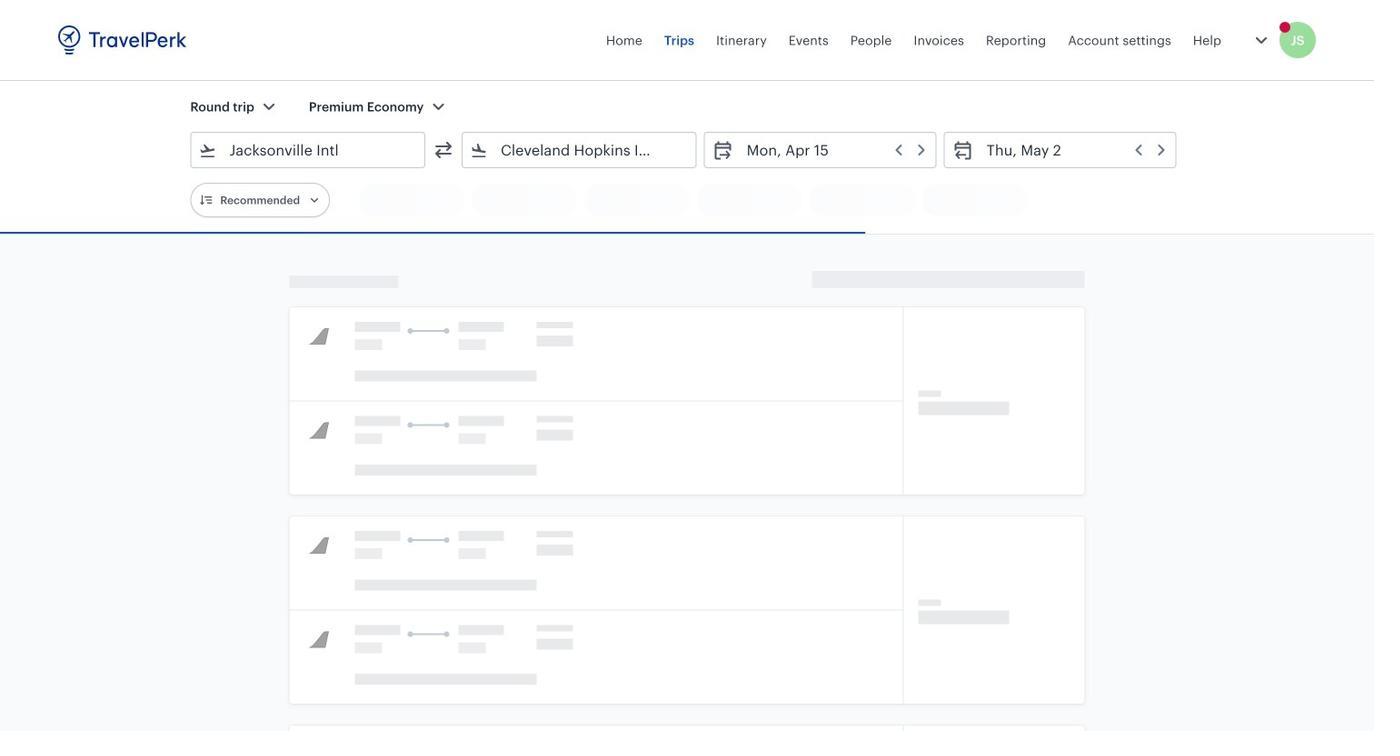 Task type: locate. For each thing, give the bounding box(es) containing it.
To search field
[[488, 135, 673, 165]]



Task type: describe. For each thing, give the bounding box(es) containing it.
Depart field
[[734, 135, 929, 165]]

Return field
[[974, 135, 1169, 165]]

From search field
[[217, 135, 401, 165]]



Task type: vqa. For each thing, say whether or not it's contained in the screenshot.
the depart field
yes



